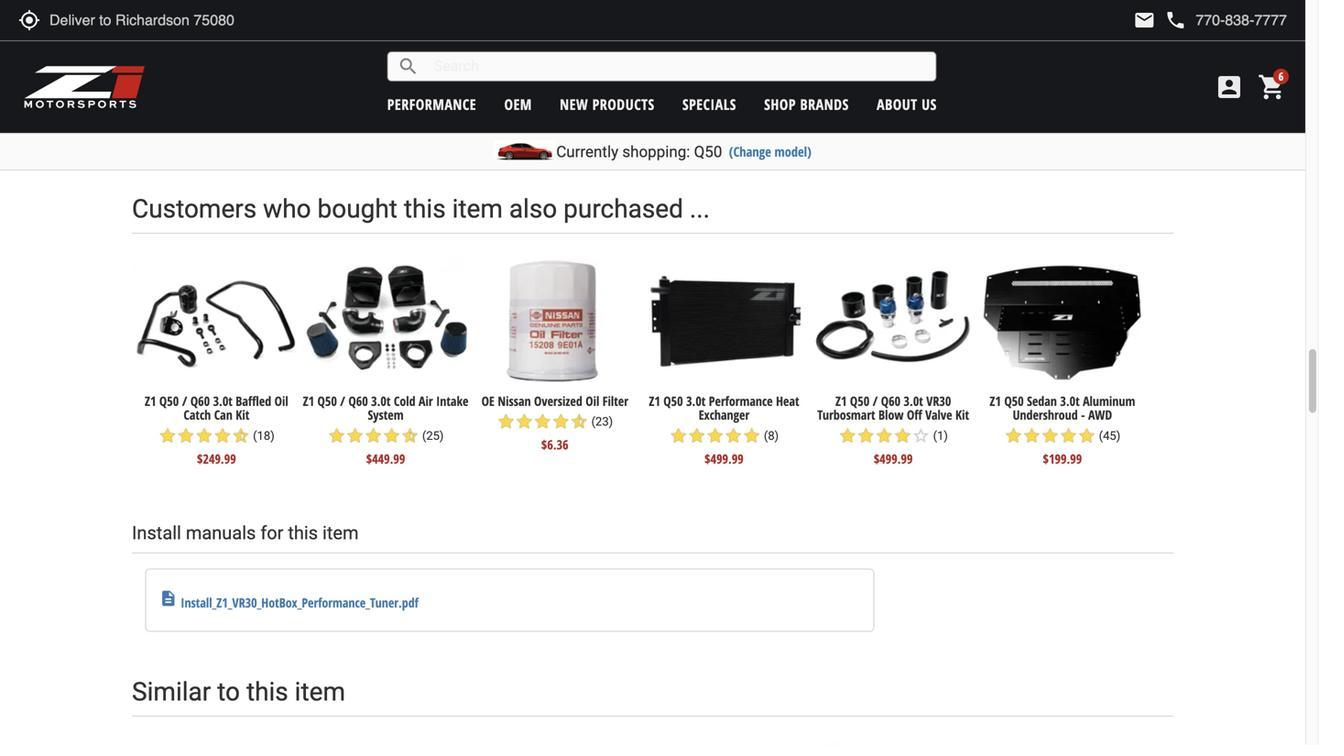 Task type: locate. For each thing, give the bounding box(es) containing it.
q60 inside the z1 q50 / q60 3.0t baffled oil catch can kit star star star star star_half (18)
[[485, 70, 505, 88]]

(change
[[729, 143, 772, 160]]

this right bought
[[404, 194, 446, 224]]

z1 inside z1 q50 sedan 3.0t aluminum undershroud - awd star star star star star (45) $199.99
[[990, 392, 1002, 410]]

q50 for z1 q50 sedan 3.0t aluminum undershroud - awd star star star star star (45) $199.99
[[1005, 392, 1024, 410]]

star_half inside z1 q50 / q60 3.0t cold air intake system star star star star star_half (25) $449.99
[[401, 427, 419, 445]]

shop brands
[[765, 94, 849, 114]]

oil for z1 q50 / q60 3.0t baffled oil catch can kit star star star star star_half (18) $249.99
[[275, 392, 288, 410]]

phone link
[[1165, 9, 1288, 31]]

/ inside z1 q50 / q60 3.0t vr30 turbosmart blow off valve kit star star star star star_border (1) $499.99
[[873, 392, 878, 410]]

1 horizontal spatial catch
[[586, 70, 614, 88]]

this
[[404, 194, 446, 224], [288, 523, 318, 544], [246, 677, 288, 707]]

0 horizontal spatial can
[[214, 406, 233, 424]]

0 horizontal spatial oil
[[275, 392, 288, 410]]

z1 q50 / q60 3.0t vr30 turbosmart blow off valve kit star star star star star_border (1) $499.99
[[818, 392, 970, 468]]

3.0t inside z1 q50 / q60 3.0t baffled oil catch can kit star star star star star_half (18) $249.99
[[213, 392, 233, 410]]

1 horizontal spatial kit
[[639, 70, 652, 88]]

$249.99 up manuals
[[197, 450, 236, 468]]

$249.99 down new
[[529, 124, 568, 141]]

star_half inside the oe nissan oversized oil filter star star star star star_half (23) $6.36
[[570, 413, 589, 431]]

q50 for z1 q50 3.0t performance heat exchanger star star star star star (8) $499.99
[[664, 392, 683, 410]]

specials link
[[683, 94, 737, 114]]

catch
[[586, 70, 614, 88], [184, 406, 211, 424]]

3.0t inside z1 q50 / q60 3.0t vr30 turbosmart blow off valve kit star star star star star_border (1) $499.99
[[904, 392, 924, 410]]

valve
[[926, 406, 953, 424]]

both
[[717, 52, 744, 71]]

0 horizontal spatial $499.99
[[705, 450, 744, 468]]

1 vertical spatial this
[[288, 523, 318, 544]]

z1 inside z1 q50 / q60 3.0t baffled oil catch can kit star star star star star_half (18) $249.99
[[145, 392, 156, 410]]

my_location
[[18, 9, 40, 31]]

$499.99 down exchanger
[[705, 450, 744, 468]]

can inside the z1 q50 / q60 3.0t baffled oil catch can kit star star star star star_half (18)
[[617, 70, 635, 88]]

specials
[[683, 94, 737, 114]]

oil inside the oe nissan oversized oil filter star star star star star_half (23) $6.36
[[586, 392, 600, 410]]

$449.99
[[366, 450, 405, 468]]

star_half
[[561, 86, 580, 105], [570, 413, 589, 431], [232, 427, 250, 445], [401, 427, 419, 445]]

1 vertical spatial can
[[214, 406, 233, 424]]

1 horizontal spatial can
[[617, 70, 635, 88]]

/ for z1 q50 / q60 3.0t baffled oil catch can kit star star star star star_half (18)
[[477, 70, 482, 88]]

performance
[[387, 94, 477, 114]]

oil inside the z1 q50 / q60 3.0t baffled oil catch can kit star star star star star_half (18)
[[569, 70, 583, 88]]

1 $499.99 from the left
[[705, 450, 744, 468]]

q50 inside z1 q50 sedan 3.0t aluminum undershroud - awd star star star star star (45) $199.99
[[1005, 392, 1024, 410]]

q50 inside z1 q50 / q60 3.0t cold air intake system star star star star star_half (25) $449.99
[[318, 392, 337, 410]]

to
[[748, 52, 761, 71]]

add
[[691, 52, 713, 71]]

baffled inside the z1 q50 / q60 3.0t baffled oil catch can kit star star star star star_half (18)
[[531, 70, 566, 88]]

1 horizontal spatial $499.99
[[874, 450, 913, 468]]

2 horizontal spatial oil
[[586, 392, 600, 410]]

mail link
[[1134, 9, 1156, 31]]

oe
[[482, 392, 495, 410]]

1 horizontal spatial (18)
[[582, 88, 604, 102]]

3.0t for z1 q50 / q60 3.0t vr30 turbosmart blow off valve kit star star star star star_border (1) $499.99
[[904, 392, 924, 410]]

q60 for z1 q50 / q60 3.0t baffled oil catch can kit star star star star star_half (18) $249.99
[[190, 392, 210, 410]]

(18) inside z1 q50 / q60 3.0t baffled oil catch can kit star star star star star_half (18) $249.99
[[253, 429, 275, 443]]

about
[[877, 94, 918, 114]]

z1 for z1 q50 / q60 3.0t cold air intake system star star star star star_half (25) $449.99
[[303, 392, 314, 410]]

3.0t for z1 q50 / q60 3.0t baffled oil catch can kit star star star star star_half (18) $249.99
[[213, 392, 233, 410]]

z1 inside z1 q50 / q60 3.0t cold air intake system star star star star star_half (25) $449.99
[[303, 392, 314, 410]]

oil for z1 q50 / q60 3.0t baffled oil catch can kit star star star star star_half (18)
[[569, 70, 583, 88]]

z1
[[440, 70, 451, 88], [145, 392, 156, 410], [303, 392, 314, 410], [649, 392, 661, 410], [836, 392, 847, 410], [990, 392, 1002, 410]]

star_half inside z1 q50 / q60 3.0t baffled oil catch can kit star star star star star_half (18) $249.99
[[232, 427, 250, 445]]

oil
[[569, 70, 583, 88], [275, 392, 288, 410], [586, 392, 600, 410]]

0 vertical spatial this
[[404, 194, 446, 224]]

item
[[452, 194, 503, 224], [323, 523, 359, 544], [295, 677, 346, 707]]

/
[[477, 70, 482, 88], [182, 392, 187, 410], [340, 392, 346, 410], [873, 392, 878, 410]]

$249.99 inside z1 q50 / q60 3.0t baffled oil catch can kit star star star star star_half (18) $249.99
[[197, 450, 236, 468]]

0 horizontal spatial baffled
[[236, 392, 271, 410]]

cart
[[764, 52, 788, 71]]

oe nissan oversized oil filter star star star star star_half (23) $6.36
[[482, 392, 629, 453]]

sedan
[[1028, 392, 1058, 410]]

z1 inside z1 q50 3.0t performance heat exchanger star star star star star (8) $499.99
[[649, 392, 661, 410]]

add both to cart
[[691, 52, 788, 71]]

q50 for z1 q50 / q60 3.0t baffled oil catch can kit star star star star star_half (18)
[[454, 70, 474, 88]]

/ inside the z1 q50 / q60 3.0t baffled oil catch can kit star star star star star_half (18)
[[477, 70, 482, 88]]

z1 q50 sedan 3.0t aluminum undershroud - awd star star star star star (45) $199.99
[[990, 392, 1136, 468]]

0 vertical spatial $249.99
[[529, 124, 568, 141]]

cold
[[394, 392, 416, 410]]

item right to
[[295, 677, 346, 707]]

item right for
[[323, 523, 359, 544]]

z1 for z1 q50 3.0t performance heat exchanger star star star star star (8) $499.99
[[649, 392, 661, 410]]

star
[[488, 86, 506, 105], [506, 86, 525, 105], [525, 86, 543, 105], [543, 86, 561, 105], [497, 413, 515, 431], [515, 413, 534, 431], [534, 413, 552, 431], [552, 413, 570, 431], [159, 427, 177, 445], [177, 427, 195, 445], [195, 427, 214, 445], [214, 427, 232, 445], [328, 427, 346, 445], [346, 427, 364, 445], [364, 427, 383, 445], [383, 427, 401, 445], [670, 427, 688, 445], [688, 427, 706, 445], [706, 427, 725, 445], [725, 427, 743, 445], [743, 427, 761, 445], [839, 427, 857, 445], [857, 427, 876, 445], [876, 427, 894, 445], [894, 427, 912, 445], [1005, 427, 1023, 445], [1023, 427, 1042, 445], [1042, 427, 1060, 445], [1060, 427, 1078, 445], [1078, 427, 1097, 445]]

q60
[[485, 70, 505, 88], [190, 392, 210, 410], [349, 392, 368, 410], [882, 392, 901, 410]]

z1 q50 / q60 3.0t baffled oil catch can kit star star star star star_half (18)
[[440, 70, 652, 105]]

0 vertical spatial (18)
[[582, 88, 604, 102]]

kit inside the z1 q50 / q60 3.0t baffled oil catch can kit star star star star star_half (18)
[[639, 70, 652, 88]]

similar to this item
[[132, 677, 346, 707]]

$199.99
[[1044, 450, 1083, 468]]

q60 inside z1 q50 / q60 3.0t vr30 turbosmart blow off valve kit star star star star star_border (1) $499.99
[[882, 392, 901, 410]]

/ for z1 q50 / q60 3.0t cold air intake system star star star star star_half (25) $449.99
[[340, 392, 346, 410]]

$499.99
[[705, 450, 744, 468], [874, 450, 913, 468]]

z1 for z1 q50 / q60 3.0t baffled oil catch can kit star star star star star_half (18)
[[440, 70, 451, 88]]

manuals
[[186, 523, 256, 544]]

filter
[[603, 392, 629, 410]]

star_border
[[912, 427, 931, 445]]

q50 inside z1 q50 / q60 3.0t baffled oil catch can kit star star star star star_half (18) $249.99
[[159, 392, 179, 410]]

shopping_cart
[[1258, 72, 1288, 102]]

kit for z1 q50 / q60 3.0t baffled oil catch can kit star star star star star_half (18)
[[639, 70, 652, 88]]

1 vertical spatial catch
[[184, 406, 211, 424]]

kit
[[639, 70, 652, 88], [236, 406, 250, 424], [956, 406, 970, 424]]

/ inside z1 q50 / q60 3.0t cold air intake system star star star star star_half (25) $449.99
[[340, 392, 346, 410]]

q60 for z1 q50 / q60 3.0t cold air intake system star star star star star_half (25) $449.99
[[349, 392, 368, 410]]

2 $499.99 from the left
[[874, 450, 913, 468]]

0 vertical spatial can
[[617, 70, 635, 88]]

1 vertical spatial (18)
[[253, 429, 275, 443]]

oil inside z1 q50 / q60 3.0t baffled oil catch can kit star star star star star_half (18) $249.99
[[275, 392, 288, 410]]

description install_z1_vr30_hotbox_performance_tuner.pdf
[[159, 589, 419, 611]]

1 horizontal spatial oil
[[569, 70, 583, 88]]

z1 inside z1 q50 / q60 3.0t vr30 turbosmart blow off valve kit star star star star star_border (1) $499.99
[[836, 392, 847, 410]]

catch inside the z1 q50 / q60 3.0t baffled oil catch can kit star star star star star_half (18)
[[586, 70, 614, 88]]

/ for z1 q50 / q60 3.0t vr30 turbosmart blow off valve kit star star star star star_border (1) $499.99
[[873, 392, 878, 410]]

1 vertical spatial $249.99
[[197, 450, 236, 468]]

z1 motorsports logo image
[[23, 64, 146, 110]]

Search search field
[[420, 52, 936, 81]]

kit inside z1 q50 / q60 3.0t baffled oil catch can kit star star star star star_half (18) $249.99
[[236, 406, 250, 424]]

(18) for z1 q50 / q60 3.0t baffled oil catch can kit star star star star star_half (18)
[[582, 88, 604, 102]]

0 horizontal spatial kit
[[236, 406, 250, 424]]

1 vertical spatial item
[[323, 523, 359, 544]]

0 vertical spatial baffled
[[531, 70, 566, 88]]

currently shopping: q50 (change model)
[[557, 143, 812, 161]]

1 horizontal spatial baffled
[[531, 70, 566, 88]]

$499.99 down star_border
[[874, 450, 913, 468]]

z1 q50 / q60 3.0t cold air intake system star star star star star_half (25) $449.99
[[303, 392, 469, 468]]

can inside z1 q50 / q60 3.0t baffled oil catch can kit star star star star star_half (18) $249.99
[[214, 406, 233, 424]]

3.0t inside z1 q50 / q60 3.0t cold air intake system star star star star star_half (25) $449.99
[[371, 392, 391, 410]]

currently
[[557, 143, 619, 161]]

(18) inside the z1 q50 / q60 3.0t baffled oil catch can kit star star star star star_half (18)
[[582, 88, 604, 102]]

0 horizontal spatial catch
[[184, 406, 211, 424]]

(18)
[[582, 88, 604, 102], [253, 429, 275, 443]]

air
[[419, 392, 433, 410]]

z1 for z1 q50 / q60 3.0t vr30 turbosmart blow off valve kit star star star star star_border (1) $499.99
[[836, 392, 847, 410]]

0 horizontal spatial (18)
[[253, 429, 275, 443]]

z1 q50 3.0t performance heat exchanger star star star star star (8) $499.99
[[649, 392, 800, 468]]

intake
[[436, 392, 469, 410]]

3.0t
[[508, 70, 527, 88], [213, 392, 233, 410], [371, 392, 391, 410], [687, 392, 706, 410], [904, 392, 924, 410], [1061, 392, 1080, 410]]

q60 inside z1 q50 / q60 3.0t cold air intake system star star star star star_half (25) $449.99
[[349, 392, 368, 410]]

q50 inside z1 q50 3.0t performance heat exchanger star star star star star (8) $499.99
[[664, 392, 683, 410]]

this right for
[[288, 523, 318, 544]]

item left also
[[452, 194, 503, 224]]

q50 for z1 q50 / q60 3.0t baffled oil catch can kit star star star star star_half (18) $249.99
[[159, 392, 179, 410]]

0 vertical spatial item
[[452, 194, 503, 224]]

baffled inside z1 q50 / q60 3.0t baffled oil catch can kit star star star star star_half (18) $249.99
[[236, 392, 271, 410]]

/ inside z1 q50 / q60 3.0t baffled oil catch can kit star star star star star_half (18) $249.99
[[182, 392, 187, 410]]

awd
[[1089, 406, 1113, 424]]

heat
[[776, 392, 800, 410]]

q60 inside z1 q50 / q60 3.0t baffled oil catch can kit star star star star star_half (18) $249.99
[[190, 392, 210, 410]]

0 vertical spatial catch
[[586, 70, 614, 88]]

q50 for z1 q50 / q60 3.0t cold air intake system star star star star star_half (25) $449.99
[[318, 392, 337, 410]]

can for z1 q50 / q60 3.0t baffled oil catch can kit star star star star star_half (18)
[[617, 70, 635, 88]]

q50 inside z1 q50 / q60 3.0t vr30 turbosmart blow off valve kit star star star star star_border (1) $499.99
[[851, 392, 870, 410]]

catch inside z1 q50 / q60 3.0t baffled oil catch can kit star star star star star_half (18) $249.99
[[184, 406, 211, 424]]

1 vertical spatial baffled
[[236, 392, 271, 410]]

baffled
[[531, 70, 566, 88], [236, 392, 271, 410]]

z1 for z1 q50 / q60 3.0t baffled oil catch can kit star star star star star_half (18) $249.99
[[145, 392, 156, 410]]

install
[[132, 523, 181, 544]]

2 horizontal spatial kit
[[956, 406, 970, 424]]

z1 inside the z1 q50 / q60 3.0t baffled oil catch can kit star star star star star_half (18)
[[440, 70, 451, 88]]

3.0t inside the z1 q50 / q60 3.0t baffled oil catch can kit star star star star star_half (18)
[[508, 70, 527, 88]]

this right to
[[246, 677, 288, 707]]

can
[[617, 70, 635, 88], [214, 406, 233, 424]]

0 horizontal spatial $249.99
[[197, 450, 236, 468]]

customers who bought this item also purchased ...
[[132, 194, 710, 224]]

q50 inside the z1 q50 / q60 3.0t baffled oil catch can kit star star star star star_half (18)
[[454, 70, 474, 88]]

q50
[[454, 70, 474, 88], [694, 143, 723, 161], [159, 392, 179, 410], [318, 392, 337, 410], [664, 392, 683, 410], [851, 392, 870, 410], [1005, 392, 1024, 410]]



Task type: describe. For each thing, give the bounding box(es) containing it.
performance link
[[387, 94, 477, 114]]

shop
[[765, 94, 797, 114]]

3.0t for z1 q50 / q60 3.0t baffled oil catch can kit star star star star star_half (18)
[[508, 70, 527, 88]]

shop brands link
[[765, 94, 849, 114]]

kit for z1 q50 / q60 3.0t baffled oil catch can kit star star star star star_half (18) $249.99
[[236, 406, 250, 424]]

z1 for z1 q50 sedan 3.0t aluminum undershroud - awd star star star star star (45) $199.99
[[990, 392, 1002, 410]]

(1)
[[934, 429, 949, 443]]

for
[[261, 523, 284, 544]]

performance
[[709, 392, 773, 410]]

item for for
[[323, 523, 359, 544]]

oversized
[[534, 392, 583, 410]]

catch for z1 q50 / q60 3.0t baffled oil catch can kit star star star star star_half (18)
[[586, 70, 614, 88]]

vr30
[[927, 392, 952, 410]]

phone
[[1165, 9, 1187, 31]]

2 vertical spatial this
[[246, 677, 288, 707]]

star_half inside the z1 q50 / q60 3.0t baffled oil catch can kit star star star star star_half (18)
[[561, 86, 580, 105]]

(45)
[[1100, 429, 1121, 443]]

catch for z1 q50 / q60 3.0t baffled oil catch can kit star star star star star_half (18) $249.99
[[184, 406, 211, 424]]

$499.99 inside z1 q50 3.0t performance heat exchanger star star star star star (8) $499.99
[[705, 450, 744, 468]]

q60 for z1 q50 / q60 3.0t baffled oil catch can kit star star star star star_half (18)
[[485, 70, 505, 88]]

similar
[[132, 677, 211, 707]]

baffled for z1 q50 / q60 3.0t baffled oil catch can kit star star star star star_half (18)
[[531, 70, 566, 88]]

to
[[217, 677, 240, 707]]

$349.99
[[255, 124, 294, 141]]

shopping_cart link
[[1254, 72, 1288, 102]]

brands
[[801, 94, 849, 114]]

mail phone
[[1134, 9, 1187, 31]]

$6.36
[[542, 436, 569, 453]]

3.0t inside z1 q50 sedan 3.0t aluminum undershroud - awd star star star star star (45) $199.99
[[1061, 392, 1080, 410]]

install manuals for this item
[[132, 523, 359, 544]]

mail
[[1134, 9, 1156, 31]]

system
[[368, 406, 404, 424]]

(18) for z1 q50 / q60 3.0t baffled oil catch can kit star star star star star_half (18) $249.99
[[253, 429, 275, 443]]

off
[[907, 406, 923, 424]]

install_z1_vr30_hotbox_performance_tuner.pdf
[[181, 594, 419, 611]]

turbosmart
[[818, 406, 876, 424]]

oem
[[505, 94, 532, 114]]

search
[[398, 55, 420, 77]]

nissan
[[498, 392, 531, 410]]

this for bought
[[404, 194, 446, 224]]

3.0t for z1 q50 / q60 3.0t cold air intake system star star star star star_half (25) $449.99
[[371, 392, 391, 410]]

(25)
[[422, 429, 444, 443]]

baffled for z1 q50 / q60 3.0t baffled oil catch can kit star star star star star_half (18) $249.99
[[236, 392, 271, 410]]

(change model) link
[[729, 143, 812, 160]]

us
[[922, 94, 937, 114]]

new
[[560, 94, 589, 114]]

kit inside z1 q50 / q60 3.0t vr30 turbosmart blow off valve kit star star star star star_border (1) $499.99
[[956, 406, 970, 424]]

q50 for z1 q50 / q60 3.0t vr30 turbosmart blow off valve kit star star star star star_border (1) $499.99
[[851, 392, 870, 410]]

who
[[263, 194, 311, 224]]

shopping:
[[623, 143, 691, 161]]

undershroud
[[1013, 406, 1078, 424]]

about us link
[[877, 94, 937, 114]]

new products
[[560, 94, 655, 114]]

about us
[[877, 94, 937, 114]]

z1 q50 / q60 3.0t baffled oil catch can kit star star star star star_half (18) $249.99
[[145, 392, 288, 468]]

also
[[509, 194, 558, 224]]

3.0t inside z1 q50 3.0t performance heat exchanger star star star star star (8) $499.99
[[687, 392, 706, 410]]

(8)
[[764, 429, 779, 443]]

products
[[593, 94, 655, 114]]

...
[[690, 194, 710, 224]]

customers
[[132, 194, 257, 224]]

$499.99 inside z1 q50 / q60 3.0t vr30 turbosmart blow off valve kit star star star star star_border (1) $499.99
[[874, 450, 913, 468]]

description
[[159, 589, 178, 607]]

can for z1 q50 / q60 3.0t baffled oil catch can kit star star star star star_half (18) $249.99
[[214, 406, 233, 424]]

exchanger
[[699, 406, 750, 424]]

-
[[1082, 406, 1086, 424]]

account_box link
[[1211, 72, 1249, 102]]

model)
[[775, 143, 812, 160]]

aluminum
[[1083, 392, 1136, 410]]

bought
[[318, 194, 398, 224]]

oem link
[[505, 94, 532, 114]]

account_box
[[1215, 72, 1245, 102]]

(23)
[[592, 415, 613, 429]]

purchased
[[564, 194, 684, 224]]

/ for z1 q50 / q60 3.0t baffled oil catch can kit star star star star star_half (18) $249.99
[[182, 392, 187, 410]]

item for bought
[[452, 194, 503, 224]]

q60 for z1 q50 / q60 3.0t vr30 turbosmart blow off valve kit star star star star star_border (1) $499.99
[[882, 392, 901, 410]]

blow
[[879, 406, 904, 424]]

1 horizontal spatial $249.99
[[529, 124, 568, 141]]

this for for
[[288, 523, 318, 544]]

2 vertical spatial item
[[295, 677, 346, 707]]

new products link
[[560, 94, 655, 114]]



Task type: vqa. For each thing, say whether or not it's contained in the screenshot.
Thanks
no



